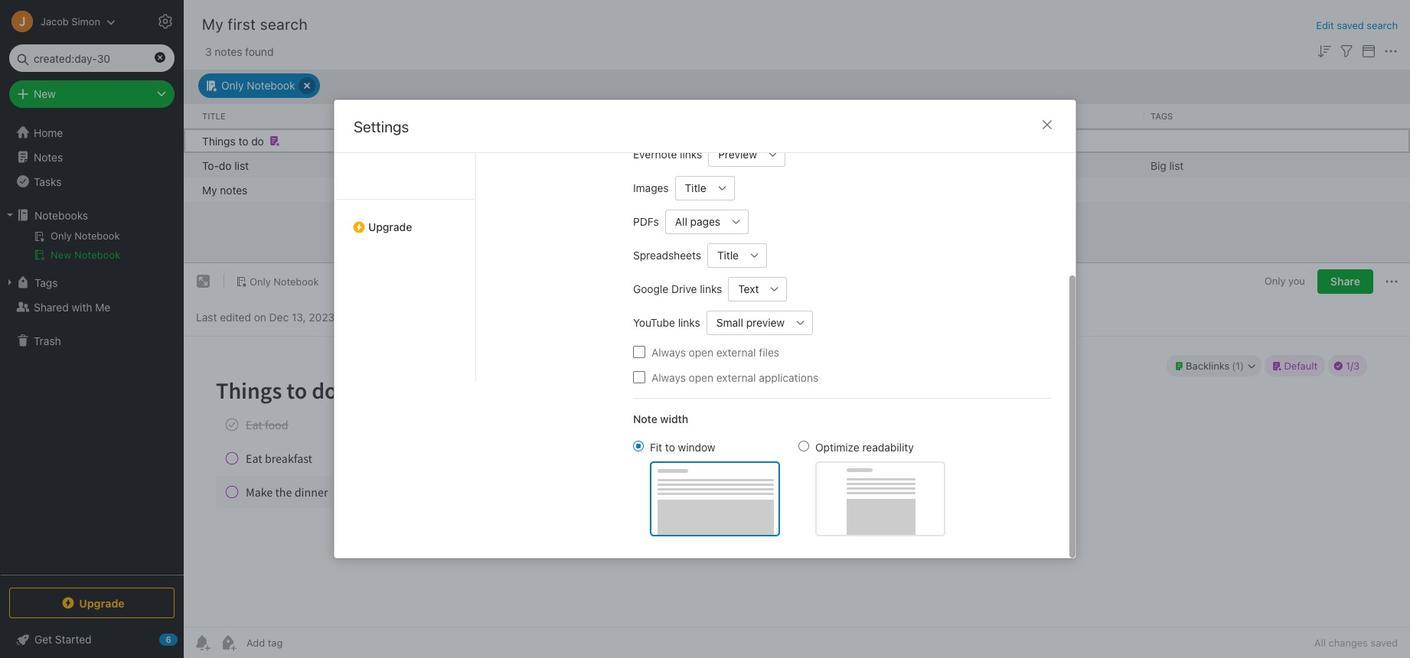 Task type: describe. For each thing, give the bounding box(es) containing it.
preview
[[747, 316, 785, 329]]

0 horizontal spatial upgrade button
[[9, 588, 175, 619]]

ago up pdfs
[[629, 183, 647, 196]]

tags button
[[0, 270, 183, 295]]

tasks button
[[0, 169, 183, 194]]

row group containing title
[[184, 104, 1411, 128]]

0 vertical spatial upgrade button
[[335, 199, 476, 240]]

my notes
[[202, 183, 248, 196]]

share button
[[1318, 270, 1374, 294]]

only for only notebook button in 'note window' 'element'
[[250, 275, 271, 288]]

Choose default view option for Google Drive links field
[[729, 277, 788, 301]]

option group containing fit to window
[[633, 439, 946, 536]]

only notebook for the topmost only notebook button
[[221, 79, 295, 92]]

2023
[[309, 311, 335, 324]]

small preview
[[717, 316, 785, 329]]

google
[[633, 283, 669, 296]]

tasks
[[34, 175, 62, 188]]

changes
[[1329, 637, 1369, 649]]

google drive links
[[633, 283, 722, 296]]

add tag image
[[219, 634, 237, 653]]

images
[[633, 182, 669, 195]]

shared with me
[[34, 301, 110, 314]]

edit saved search button
[[1317, 18, 1398, 33]]

home link
[[0, 120, 184, 145]]

expand notebooks image
[[4, 209, 16, 221]]

preview button
[[709, 142, 761, 167]]

to-do list
[[202, 159, 249, 172]]

0 vertical spatial tags
[[1151, 110, 1173, 120]]

big
[[1151, 159, 1167, 172]]

things to do
[[202, 134, 264, 147]]

notebook for new notebook button
[[74, 249, 121, 261]]

2 7 from the top
[[599, 183, 605, 196]]

to-
[[202, 159, 219, 172]]

on
[[254, 311, 266, 324]]

trash link
[[0, 329, 183, 353]]

my for my first search
[[202, 15, 224, 33]]

links for evernote links
[[680, 148, 702, 161]]

files
[[759, 346, 780, 359]]

last edited on dec 13, 2023
[[196, 311, 335, 324]]

title for spreadsheets
[[718, 249, 739, 262]]

2 horizontal spatial only
[[1265, 275, 1286, 287]]

only you
[[1265, 275, 1306, 287]]

search for edit saved search
[[1367, 19, 1398, 31]]

title for images
[[685, 182, 707, 195]]

text button
[[729, 277, 763, 301]]

2 7 min ago from the top
[[599, 183, 647, 196]]

notes
[[34, 150, 63, 164]]

note window element
[[184, 263, 1411, 659]]

3
[[205, 45, 212, 58]]

trash
[[34, 334, 61, 347]]

Always open external applications checkbox
[[633, 371, 646, 384]]

0 horizontal spatial title
[[202, 110, 226, 120]]

window
[[678, 441, 716, 454]]

only for the topmost only notebook button
[[221, 79, 244, 92]]

Always open external files checkbox
[[633, 346, 646, 358]]

to for things
[[239, 134, 248, 147]]

notebooks link
[[0, 203, 183, 227]]

settings inside tooltip
[[193, 15, 233, 27]]

fit to window
[[650, 441, 716, 454]]

new for new
[[34, 87, 56, 100]]

links for youtube links
[[678, 316, 701, 329]]

edited
[[220, 311, 251, 324]]

fit
[[650, 441, 663, 454]]

2 list from the left
[[1170, 159, 1184, 172]]

small preview button
[[707, 311, 789, 335]]

note width
[[633, 412, 689, 425]]

pdfs
[[633, 215, 659, 228]]

1 horizontal spatial upgrade
[[368, 221, 412, 234]]

tree containing home
[[0, 120, 184, 574]]

all pages button
[[665, 209, 725, 234]]

notes for 3
[[215, 45, 242, 58]]

title button for images
[[675, 176, 710, 200]]

expand note image
[[195, 273, 213, 291]]

new button
[[9, 80, 175, 108]]

new notebook
[[51, 249, 121, 261]]

Fit to window radio
[[633, 441, 644, 451]]

settings image
[[156, 12, 175, 31]]

optimize
[[816, 441, 860, 454]]

notebook for the topmost only notebook button
[[247, 79, 295, 92]]

13,
[[292, 311, 306, 324]]

do inside button
[[251, 134, 264, 147]]

Search text field
[[20, 44, 164, 72]]

me
[[95, 301, 110, 314]]

readability
[[863, 441, 914, 454]]

all for all pages
[[675, 215, 688, 228]]

min right 32
[[759, 159, 777, 172]]

32 min ago
[[743, 159, 798, 172]]

external for files
[[717, 346, 756, 359]]



Task type: vqa. For each thing, say whether or not it's contained in the screenshot.


Task type: locate. For each thing, give the bounding box(es) containing it.
open for always open external files
[[689, 346, 714, 359]]

only notebook button inside 'note window' 'element'
[[231, 271, 324, 293]]

expand tags image
[[4, 276, 16, 289]]

ago up the images
[[629, 159, 647, 172]]

title up things
[[202, 110, 226, 120]]

all inside button
[[675, 215, 688, 228]]

tags
[[1151, 110, 1173, 120], [34, 276, 58, 289]]

things to do button
[[184, 128, 1411, 153]]

my up 3
[[202, 15, 224, 33]]

0 vertical spatial only notebook button
[[198, 73, 321, 98]]

all
[[675, 215, 688, 228], [1315, 637, 1326, 649]]

settings
[[193, 15, 233, 27], [354, 118, 409, 136]]

notebooks
[[34, 209, 88, 222]]

0 vertical spatial external
[[717, 346, 756, 359]]

only notebook up dec
[[250, 275, 319, 288]]

1 vertical spatial to
[[665, 441, 675, 454]]

1 vertical spatial upgrade
[[79, 597, 125, 610]]

title
[[202, 110, 226, 120], [685, 182, 707, 195], [718, 249, 739, 262]]

1 horizontal spatial search
[[1367, 19, 1398, 31]]

column header
[[887, 110, 1139, 122]]

title button up all pages button
[[675, 176, 710, 200]]

min
[[608, 159, 626, 172], [759, 159, 777, 172], [608, 183, 626, 196]]

2 my from the top
[[202, 183, 217, 196]]

search up the found
[[260, 15, 308, 33]]

notebook up 13,
[[274, 275, 319, 288]]

only up "on"
[[250, 275, 271, 288]]

notes right 3
[[215, 45, 242, 58]]

only notebook button up dec
[[231, 271, 324, 293]]

only notebook for only notebook button in 'note window' 'element'
[[250, 275, 319, 288]]

0 horizontal spatial upgrade
[[79, 597, 125, 610]]

0 horizontal spatial do
[[219, 159, 232, 172]]

0 vertical spatial new
[[34, 87, 56, 100]]

0 horizontal spatial saved
[[1337, 19, 1365, 31]]

always right always open external files "option"
[[652, 346, 686, 359]]

7 min ago up pdfs
[[599, 183, 647, 196]]

only
[[221, 79, 244, 92], [1265, 275, 1286, 287], [250, 275, 271, 288]]

search right edit
[[1367, 19, 1398, 31]]

title button for spreadsheets
[[708, 243, 743, 268]]

notebook
[[247, 79, 295, 92], [74, 249, 121, 261], [274, 275, 319, 288]]

only notebook down the found
[[221, 79, 295, 92]]

only down 3 notes found
[[221, 79, 244, 92]]

my
[[202, 15, 224, 33], [202, 183, 217, 196]]

0 vertical spatial to
[[239, 134, 248, 147]]

external for applications
[[717, 371, 756, 384]]

1 vertical spatial upgrade button
[[9, 588, 175, 619]]

Optimize readability radio
[[799, 441, 810, 451]]

notebook down the found
[[247, 79, 295, 92]]

1 vertical spatial only notebook button
[[231, 271, 324, 293]]

always for always open external files
[[652, 346, 686, 359]]

7 left evernote
[[599, 159, 605, 172]]

2 external from the top
[[717, 371, 756, 384]]

text
[[739, 283, 759, 296]]

to for fit
[[665, 441, 675, 454]]

2 row group from the top
[[184, 128, 1411, 202]]

0 vertical spatial title
[[202, 110, 226, 120]]

open for always open external applications
[[689, 371, 714, 384]]

1 vertical spatial only notebook
[[250, 275, 319, 288]]

upgrade
[[368, 221, 412, 234], [79, 597, 125, 610]]

1 horizontal spatial upgrade button
[[335, 199, 476, 240]]

0 vertical spatial settings
[[193, 15, 233, 27]]

links right drive
[[700, 283, 722, 296]]

upgrade button
[[335, 199, 476, 240], [9, 588, 175, 619]]

do right things
[[251, 134, 264, 147]]

title up text button
[[718, 249, 739, 262]]

Note Editor text field
[[184, 337, 1411, 627]]

to right fit
[[665, 441, 675, 454]]

1 vertical spatial open
[[689, 371, 714, 384]]

evernote links
[[633, 148, 702, 161]]

preview
[[719, 148, 757, 161]]

ago
[[629, 159, 647, 172], [780, 159, 798, 172], [629, 183, 647, 196]]

external
[[717, 346, 756, 359], [717, 371, 756, 384]]

to right things
[[239, 134, 248, 147]]

only notebook inside 'note window' 'element'
[[250, 275, 319, 288]]

things
[[202, 134, 236, 147]]

1 vertical spatial notes
[[220, 183, 248, 196]]

0 vertical spatial upgrade
[[368, 221, 412, 234]]

home
[[34, 126, 63, 139]]

7
[[599, 159, 605, 172], [599, 183, 605, 196]]

notebook up tags button
[[74, 249, 121, 261]]

Choose default view option for Images field
[[675, 176, 735, 200]]

do
[[251, 134, 264, 147], [219, 159, 232, 172]]

only left you
[[1265, 275, 1286, 287]]

1 vertical spatial settings
[[354, 118, 409, 136]]

new notebook group
[[0, 227, 183, 270]]

1 horizontal spatial list
[[1170, 159, 1184, 172]]

share
[[1331, 275, 1361, 288]]

notes
[[215, 45, 242, 58], [220, 183, 248, 196]]

close image
[[1039, 116, 1057, 134]]

pages
[[691, 215, 721, 228]]

1 vertical spatial 7 min ago
[[599, 183, 647, 196]]

1 vertical spatial links
[[700, 283, 722, 296]]

0 vertical spatial notebook
[[247, 79, 295, 92]]

1 vertical spatial new
[[51, 249, 72, 261]]

links down drive
[[678, 316, 701, 329]]

first
[[228, 15, 256, 33]]

always
[[652, 346, 686, 359], [652, 371, 686, 384]]

new up home
[[34, 87, 56, 100]]

0 horizontal spatial search
[[260, 15, 308, 33]]

1 external from the top
[[717, 346, 756, 359]]

always open external files
[[652, 346, 780, 359]]

0 horizontal spatial to
[[239, 134, 248, 147]]

1 vertical spatial title button
[[708, 243, 743, 268]]

my down to-
[[202, 183, 217, 196]]

1 open from the top
[[689, 346, 714, 359]]

saved inside 'note window' 'element'
[[1371, 637, 1398, 649]]

0 vertical spatial my
[[202, 15, 224, 33]]

my first search
[[202, 15, 308, 33]]

2 always from the top
[[652, 371, 686, 384]]

1 horizontal spatial all
[[1315, 637, 1326, 649]]

saved
[[1337, 19, 1365, 31], [1371, 637, 1398, 649]]

1 vertical spatial title
[[685, 182, 707, 195]]

1 vertical spatial saved
[[1371, 637, 1398, 649]]

note
[[633, 412, 658, 425]]

min left the images
[[608, 183, 626, 196]]

1 vertical spatial external
[[717, 371, 756, 384]]

Choose default view option for YouTube links field
[[707, 311, 813, 335]]

1 horizontal spatial only
[[250, 275, 271, 288]]

open down 'always open external files'
[[689, 371, 714, 384]]

only notebook button down the found
[[198, 73, 321, 98]]

0 horizontal spatial all
[[675, 215, 688, 228]]

to
[[239, 134, 248, 147], [665, 441, 675, 454]]

do up my notes
[[219, 159, 232, 172]]

1 horizontal spatial title
[[685, 182, 707, 195]]

notes down to-do list
[[220, 183, 248, 196]]

list
[[235, 159, 249, 172], [1170, 159, 1184, 172]]

list down things to do
[[235, 159, 249, 172]]

saved right edit
[[1337, 19, 1365, 31]]

2 horizontal spatial title
[[718, 249, 739, 262]]

small
[[717, 316, 744, 329]]

new inside popup button
[[34, 87, 56, 100]]

notebook inside new notebook button
[[74, 249, 121, 261]]

all inside 'note window' 'element'
[[1315, 637, 1326, 649]]

only notebook
[[221, 79, 295, 92], [250, 275, 319, 288]]

search for my first search
[[260, 15, 308, 33]]

all changes saved
[[1315, 637, 1398, 649]]

all left changes
[[1315, 637, 1326, 649]]

open up always open external applications
[[689, 346, 714, 359]]

0 horizontal spatial tags
[[34, 276, 58, 289]]

1 horizontal spatial do
[[251, 134, 264, 147]]

7 min ago up the images
[[599, 159, 647, 172]]

edit
[[1317, 19, 1335, 31]]

only notebook button
[[198, 73, 321, 98], [231, 271, 324, 293]]

1 horizontal spatial saved
[[1371, 637, 1398, 649]]

1 list from the left
[[235, 159, 249, 172]]

1 horizontal spatial to
[[665, 441, 675, 454]]

0 vertical spatial open
[[689, 346, 714, 359]]

1 always from the top
[[652, 346, 686, 359]]

spreadsheets
[[633, 249, 701, 262]]

1 horizontal spatial tags
[[1151, 110, 1173, 120]]

width
[[660, 412, 689, 425]]

0 vertical spatial 7 min ago
[[599, 159, 647, 172]]

with
[[72, 301, 92, 314]]

to inside option group
[[665, 441, 675, 454]]

my for my notes
[[202, 183, 217, 196]]

0 horizontal spatial list
[[235, 159, 249, 172]]

links
[[680, 148, 702, 161], [700, 283, 722, 296], [678, 316, 701, 329]]

saved right changes
[[1371, 637, 1398, 649]]

7 left the images
[[599, 183, 605, 196]]

min left evernote
[[608, 159, 626, 172]]

2 open from the top
[[689, 371, 714, 384]]

row group
[[184, 104, 1411, 128], [184, 128, 1411, 202]]

2 vertical spatial links
[[678, 316, 701, 329]]

add a reminder image
[[193, 634, 211, 653]]

edit saved search
[[1317, 19, 1398, 31]]

list right big
[[1170, 159, 1184, 172]]

0 vertical spatial do
[[251, 134, 264, 147]]

0 horizontal spatial only
[[221, 79, 244, 92]]

tags up shared at the top of page
[[34, 276, 58, 289]]

tags up big
[[1151, 110, 1173, 120]]

shared
[[34, 301, 69, 314]]

all pages
[[675, 215, 721, 228]]

open
[[689, 346, 714, 359], [689, 371, 714, 384]]

ago down things to do button at the top
[[780, 159, 798, 172]]

notebook for only notebook button in 'note window' 'element'
[[274, 275, 319, 288]]

settings tooltip
[[170, 6, 245, 36]]

optimize readability
[[816, 441, 914, 454]]

1 vertical spatial tags
[[34, 276, 58, 289]]

always open external applications
[[652, 371, 819, 384]]

shared with me link
[[0, 295, 183, 319]]

dec
[[269, 311, 289, 324]]

3 notes found
[[205, 45, 274, 58]]

big list
[[1151, 159, 1184, 172]]

links right evernote
[[680, 148, 702, 161]]

0 vertical spatial links
[[680, 148, 702, 161]]

youtube links
[[633, 316, 701, 329]]

0 vertical spatial all
[[675, 215, 688, 228]]

0 vertical spatial title button
[[675, 176, 710, 200]]

1 row group from the top
[[184, 104, 1411, 128]]

all for all changes saved
[[1315, 637, 1326, 649]]

7 min ago
[[599, 159, 647, 172], [599, 183, 647, 196]]

saved inside button
[[1337, 19, 1365, 31]]

2 vertical spatial title
[[718, 249, 739, 262]]

always right always open external applications checkbox
[[652, 371, 686, 384]]

Choose default view option for Evernote links field
[[709, 142, 786, 167]]

external down 'always open external files'
[[717, 371, 756, 384]]

notes for my
[[220, 183, 248, 196]]

new notebook button
[[0, 246, 183, 264]]

new for new notebook
[[51, 249, 72, 261]]

Choose default view option for PDFs field
[[665, 209, 749, 234]]

32
[[743, 159, 756, 172]]

2 vertical spatial notebook
[[274, 275, 319, 288]]

external up always open external applications
[[717, 346, 756, 359]]

drive
[[672, 283, 697, 296]]

new inside button
[[51, 249, 72, 261]]

tree
[[0, 120, 184, 574]]

new down "notebooks"
[[51, 249, 72, 261]]

search inside edit saved search button
[[1367, 19, 1398, 31]]

1 vertical spatial do
[[219, 159, 232, 172]]

to inside things to do button
[[239, 134, 248, 147]]

1 vertical spatial notebook
[[74, 249, 121, 261]]

1 vertical spatial my
[[202, 183, 217, 196]]

always for always open external applications
[[652, 371, 686, 384]]

1 vertical spatial 7
[[599, 183, 605, 196]]

row group containing things to do
[[184, 128, 1411, 202]]

last
[[196, 311, 217, 324]]

None search field
[[20, 44, 164, 72]]

0 vertical spatial always
[[652, 346, 686, 359]]

0 vertical spatial saved
[[1337, 19, 1365, 31]]

found
[[245, 45, 274, 58]]

all left pages
[[675, 215, 688, 228]]

Choose default view option for Spreadsheets field
[[708, 243, 767, 268]]

1 my from the top
[[202, 15, 224, 33]]

tags inside button
[[34, 276, 58, 289]]

option group
[[633, 439, 946, 536]]

1 vertical spatial all
[[1315, 637, 1326, 649]]

youtube
[[633, 316, 675, 329]]

title button down choose default view option for pdfs field
[[708, 243, 743, 268]]

0 vertical spatial 7
[[599, 159, 605, 172]]

1 7 min ago from the top
[[599, 159, 647, 172]]

title up all pages button
[[685, 182, 707, 195]]

1 vertical spatial always
[[652, 371, 686, 384]]

applications
[[759, 371, 819, 384]]

notebook inside 'note window' 'element'
[[274, 275, 319, 288]]

0 vertical spatial notes
[[215, 45, 242, 58]]

tab list
[[496, 0, 621, 382]]

title button
[[675, 176, 710, 200], [708, 243, 743, 268]]

notes link
[[0, 145, 183, 169]]

1 horizontal spatial settings
[[354, 118, 409, 136]]

1 7 from the top
[[599, 159, 605, 172]]

0 vertical spatial only notebook
[[221, 79, 295, 92]]

evernote
[[633, 148, 677, 161]]

you
[[1289, 275, 1306, 287]]

0 horizontal spatial settings
[[193, 15, 233, 27]]



